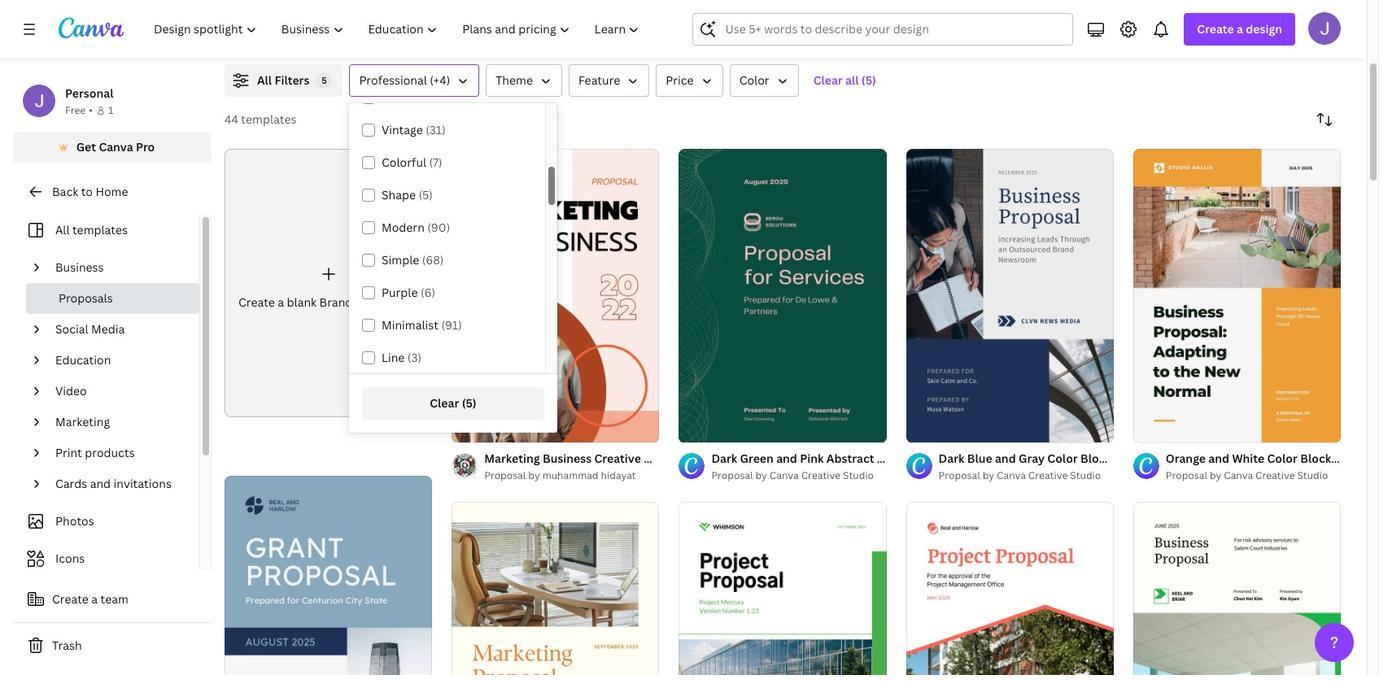 Task type: describe. For each thing, give the bounding box(es) containing it.
orange and white color blocks genera link
[[1166, 450, 1380, 468]]

back
[[52, 184, 78, 199]]

clear for clear all (5)
[[814, 72, 843, 88]]

color inside dark blue and gray color blocks general proposal proposal by canva creative studio
[[1048, 451, 1078, 466]]

2 brand management proposal templates image from the left
[[1096, 0, 1239, 15]]

white and green simple corporate (light) project proposal proposal image
[[679, 502, 887, 676]]

professional (+4)
[[359, 72, 450, 88]]

line (3)
[[382, 350, 422, 365]]

dark green and pink abstract tech general proposal proposal by canva creative studio
[[712, 451, 1001, 483]]

get canva pro
[[76, 139, 155, 155]]

•
[[89, 103, 93, 117]]

grey and red minimal photocentric project proposal proposal image
[[906, 502, 1114, 676]]

minimalist
[[382, 317, 439, 333]]

(+4)
[[430, 72, 450, 88]]

tech
[[877, 451, 903, 466]]

dark green and pink abstract tech general proposal link
[[712, 450, 1001, 468]]

education
[[55, 352, 111, 368]]

simple (68)
[[382, 252, 444, 268]]

all for all filters
[[257, 72, 272, 88]]

clear all (5) button
[[806, 64, 885, 97]]

top level navigation element
[[143, 13, 654, 46]]

management
[[355, 295, 427, 310]]

genera
[[1340, 451, 1380, 466]]

hidayat
[[601, 469, 636, 483]]

10 for dark
[[709, 423, 719, 435]]

create for create a blank brand management proposal
[[238, 295, 275, 310]]

all for all templates
[[55, 222, 70, 238]]

(3)
[[408, 350, 422, 365]]

get canva pro button
[[13, 132, 212, 163]]

white
[[1233, 451, 1265, 466]]

trash
[[52, 638, 82, 654]]

photo (33)
[[382, 90, 438, 105]]

color button
[[730, 64, 799, 97]]

(6)
[[421, 285, 435, 300]]

all
[[846, 72, 859, 88]]

and inside dark blue and gray color blocks general proposal proposal by canva creative studio
[[995, 451, 1016, 466]]

and right 'cards'
[[90, 476, 111, 492]]

education link
[[49, 345, 190, 376]]

a for team
[[91, 592, 98, 607]]

10 for orange
[[1163, 423, 1174, 435]]

green and white minimal photocentric business proposal proposal image
[[1134, 502, 1341, 676]]

(90)
[[428, 220, 450, 235]]

1 for dark
[[691, 423, 695, 435]]

muhammad
[[543, 469, 599, 483]]

vintage (31)
[[382, 122, 446, 138]]

(7)
[[429, 155, 442, 170]]

templates for all templates
[[72, 222, 128, 238]]

create a team
[[52, 592, 129, 607]]

pink for abstract
[[800, 451, 824, 466]]

shape
[[382, 187, 416, 203]]

orange and white color blocks genera proposal by canva creative studio
[[1166, 451, 1380, 483]]

by inside dark blue and gray color blocks general proposal proposal by canva creative studio
[[983, 469, 995, 483]]

home
[[96, 184, 128, 199]]

dark for dark blue and gray color blocks general proposal
[[939, 451, 965, 466]]

green
[[740, 451, 774, 466]]

blocks inside orange and white color blocks genera proposal by canva creative studio
[[1301, 451, 1337, 466]]

orange inside marketing business creative pink and orange proposal proposal by muhammad hidayat
[[694, 451, 734, 466]]

by inside dark green and pink abstract tech general proposal proposal by canva creative studio
[[756, 469, 767, 483]]

blocks inside dark blue and gray color blocks general proposal proposal by canva creative studio
[[1081, 451, 1118, 466]]

of for orange and white color blocks genera
[[1152, 423, 1161, 435]]

dark green and pink abstract tech general proposal image
[[679, 149, 887, 443]]

by inside orange and white color blocks genera proposal by canva creative studio
[[1210, 469, 1222, 483]]

trash link
[[13, 630, 212, 663]]

business link
[[49, 252, 190, 283]]

vintage
[[382, 122, 423, 138]]

pro
[[136, 139, 155, 155]]

dark blue and gray color blocks general proposal image
[[906, 149, 1114, 443]]

social media
[[55, 322, 125, 337]]

create a blank brand management proposal link
[[225, 149, 478, 418]]

general for tech
[[906, 451, 950, 466]]

color inside button
[[740, 72, 770, 88]]

(5) for clear (5)
[[462, 396, 477, 411]]

orange and white color blocks general proposal image
[[1134, 149, 1341, 443]]

brand
[[320, 295, 353, 310]]

canva inside dark green and pink abstract tech general proposal proposal by canva creative studio
[[770, 469, 799, 483]]

media
[[91, 322, 125, 337]]

photos
[[55, 514, 94, 529]]

price button
[[656, 64, 723, 97]]

create a design button
[[1185, 13, 1296, 46]]

studio for abstract
[[843, 469, 874, 483]]

feature button
[[569, 64, 650, 97]]

Sort by button
[[1309, 103, 1341, 136]]

all filters
[[257, 72, 310, 88]]

canva inside button
[[99, 139, 133, 155]]

gray
[[1019, 451, 1045, 466]]

filters
[[275, 72, 310, 88]]

theme button
[[486, 64, 562, 97]]

blank
[[287, 295, 317, 310]]

professional
[[359, 72, 427, 88]]

photo
[[382, 90, 415, 105]]

proposal by muhammad hidayat link
[[484, 468, 660, 484]]

simple
[[382, 252, 419, 268]]

colorful
[[382, 155, 427, 170]]

Search search field
[[726, 14, 1063, 45]]

create for create a team
[[52, 592, 89, 607]]



Task type: vqa. For each thing, say whether or not it's contained in the screenshot.
the by within the Orange and White Color Blocks Genera Proposal by Canva Creative Studio
yes



Task type: locate. For each thing, give the bounding box(es) containing it.
create a blank brand management proposal
[[238, 295, 478, 310]]

0 vertical spatial templates
[[241, 112, 297, 127]]

2 by from the left
[[756, 469, 767, 483]]

and left white
[[1209, 451, 1230, 466]]

minimalist (91)
[[382, 317, 462, 333]]

and inside dark green and pink abstract tech general proposal proposal by canva creative studio
[[777, 451, 798, 466]]

products
[[85, 445, 135, 461]]

1 by from the left
[[528, 469, 540, 483]]

creative inside marketing business creative pink and orange proposal proposal by muhammad hidayat
[[595, 451, 641, 466]]

all left filters
[[257, 72, 272, 88]]

1 10 from the left
[[709, 423, 719, 435]]

abstract
[[827, 451, 875, 466]]

1 horizontal spatial proposal by canva creative studio link
[[939, 468, 1114, 484]]

1 blocks from the left
[[1081, 451, 1118, 466]]

marketing link
[[49, 407, 190, 438]]

clear all (5)
[[814, 72, 877, 88]]

templates for 44 templates
[[241, 112, 297, 127]]

0 horizontal spatial of
[[697, 423, 706, 435]]

cards and invitations
[[55, 476, 172, 492]]

1 vertical spatial templates
[[72, 222, 128, 238]]

1 horizontal spatial all
[[257, 72, 272, 88]]

marketing business creative pink and orange proposal image
[[452, 149, 660, 443]]

proposal by canva creative studio link for color
[[1166, 468, 1341, 484]]

and left green
[[671, 451, 691, 466]]

studio for color
[[1071, 469, 1101, 483]]

design
[[1246, 21, 1283, 37]]

0 horizontal spatial business
[[55, 260, 104, 275]]

dark inside dark green and pink abstract tech general proposal proposal by canva creative studio
[[712, 451, 738, 466]]

proposal by canva creative studio link down green
[[712, 468, 887, 484]]

proposal by canva creative studio link for gray
[[939, 468, 1114, 484]]

1 right •
[[108, 103, 113, 117]]

creative inside dark green and pink abstract tech general proposal proposal by canva creative studio
[[801, 469, 841, 483]]

dark
[[712, 451, 738, 466], [939, 451, 965, 466]]

(5) down (91)
[[462, 396, 477, 411]]

1 for orange
[[1145, 423, 1150, 435]]

marketing business creative pink and orange proposal link
[[484, 450, 786, 468]]

1 up dark blue and gray color blocks general proposal link
[[1145, 423, 1150, 435]]

video
[[55, 383, 87, 399]]

1 of 10 link for white
[[1134, 149, 1341, 443]]

1 general from the left
[[906, 451, 950, 466]]

modern
[[382, 220, 425, 235]]

1 vertical spatial all
[[55, 222, 70, 238]]

all
[[257, 72, 272, 88], [55, 222, 70, 238]]

2 horizontal spatial 1
[[1145, 423, 1150, 435]]

0 horizontal spatial proposal by canva creative studio link
[[712, 468, 887, 484]]

and inside marketing business creative pink and orange proposal proposal by muhammad hidayat
[[671, 451, 691, 466]]

0 horizontal spatial marketing
[[55, 414, 110, 430]]

to
[[81, 184, 93, 199]]

1 vertical spatial a
[[278, 295, 284, 310]]

general inside dark green and pink abstract tech general proposal proposal by canva creative studio
[[906, 451, 950, 466]]

5 filter options selected element
[[316, 72, 332, 89]]

creative down abstract at the bottom of page
[[801, 469, 841, 483]]

print products
[[55, 445, 135, 461]]

feature
[[579, 72, 620, 88]]

blocks right gray
[[1081, 451, 1118, 466]]

proposal by canva creative studio link down white
[[1166, 468, 1341, 484]]

colorful (7)
[[382, 155, 442, 170]]

templates
[[241, 112, 297, 127], [72, 222, 128, 238]]

color right gray
[[1048, 451, 1078, 466]]

creative up hidayat
[[595, 451, 641, 466]]

line
[[382, 350, 405, 365]]

studio inside dark blue and gray color blocks general proposal proposal by canva creative studio
[[1071, 469, 1101, 483]]

cream and orange simple corporate (light) marketing proposal proposal image
[[452, 502, 660, 676]]

purple (6)
[[382, 285, 435, 300]]

studio inside orange and white color blocks genera proposal by canva creative studio
[[1298, 469, 1329, 483]]

studio down orange and white color blocks genera link
[[1298, 469, 1329, 483]]

cards and invitations link
[[49, 469, 190, 500]]

(5) for shape (5)
[[419, 187, 433, 203]]

0 horizontal spatial clear
[[430, 396, 459, 411]]

create inside button
[[52, 592, 89, 607]]

proposal by canva creative studio link for pink
[[712, 468, 887, 484]]

None search field
[[693, 13, 1074, 46]]

(31)
[[426, 122, 446, 138]]

2 orange from the left
[[1166, 451, 1206, 466]]

(91)
[[442, 317, 462, 333]]

0 horizontal spatial create
[[52, 592, 89, 607]]

0 horizontal spatial dark
[[712, 451, 738, 466]]

creative down orange and white color blocks genera link
[[1256, 469, 1295, 483]]

proposals
[[59, 291, 113, 306]]

general for blocks
[[1120, 451, 1164, 466]]

color right price button
[[740, 72, 770, 88]]

2 horizontal spatial a
[[1237, 21, 1244, 37]]

canva
[[99, 139, 133, 155], [770, 469, 799, 483], [997, 469, 1026, 483], [1224, 469, 1254, 483]]

2 10 from the left
[[1163, 423, 1174, 435]]

1 horizontal spatial of
[[1152, 423, 1161, 435]]

orange inside orange and white color blocks genera proposal by canva creative studio
[[1166, 451, 1206, 466]]

1 horizontal spatial templates
[[241, 112, 297, 127]]

dark left blue
[[939, 451, 965, 466]]

all templates link
[[23, 215, 190, 246]]

1 horizontal spatial blocks
[[1301, 451, 1337, 466]]

0 horizontal spatial pink
[[644, 451, 668, 466]]

create down icons
[[52, 592, 89, 607]]

professional (+4) button
[[350, 64, 480, 97]]

0 horizontal spatial color
[[740, 72, 770, 88]]

create
[[1198, 21, 1235, 37], [238, 295, 275, 310], [52, 592, 89, 607]]

1 horizontal spatial business
[[543, 451, 592, 466]]

canva down white
[[1224, 469, 1254, 483]]

2 pink from the left
[[800, 451, 824, 466]]

proposal by canva creative studio link
[[712, 468, 887, 484], [939, 468, 1114, 484], [1166, 468, 1341, 484]]

1 of 10
[[691, 423, 719, 435], [1145, 423, 1174, 435]]

icons
[[55, 551, 85, 567]]

clear (5) button
[[362, 387, 545, 420]]

jacob simon image
[[1309, 12, 1341, 45]]

print products link
[[49, 438, 190, 469]]

studio down dark blue and gray color blocks general proposal link
[[1071, 469, 1101, 483]]

free
[[65, 103, 86, 117]]

canva left pro
[[99, 139, 133, 155]]

studio down dark green and pink abstract tech general proposal link
[[843, 469, 874, 483]]

1 horizontal spatial marketing
[[484, 451, 540, 466]]

(5) inside clear all (5) button
[[862, 72, 877, 88]]

1 pink from the left
[[644, 451, 668, 466]]

color inside orange and white color blocks genera proposal by canva creative studio
[[1268, 451, 1298, 466]]

a left design
[[1237, 21, 1244, 37]]

marketing business creative pink and orange proposal proposal by muhammad hidayat
[[484, 451, 786, 483]]

dark blue and gray color blocks general proposal link
[[939, 450, 1215, 468]]

creative down gray
[[1029, 469, 1068, 483]]

0 vertical spatial (5)
[[862, 72, 877, 88]]

social media link
[[49, 314, 190, 345]]

2 vertical spatial create
[[52, 592, 89, 607]]

team
[[101, 592, 129, 607]]

business inside marketing business creative pink and orange proposal proposal by muhammad hidayat
[[543, 451, 592, 466]]

marketing
[[55, 414, 110, 430], [484, 451, 540, 466]]

proposal inside "create a blank brand management proposal" element
[[430, 295, 478, 310]]

by down green
[[756, 469, 767, 483]]

0 vertical spatial business
[[55, 260, 104, 275]]

dark inside dark blue and gray color blocks general proposal proposal by canva creative studio
[[939, 451, 965, 466]]

1 vertical spatial clear
[[430, 396, 459, 411]]

1 vertical spatial business
[[543, 451, 592, 466]]

create left blank at the top of the page
[[238, 295, 275, 310]]

44
[[225, 112, 238, 127]]

1 horizontal spatial orange
[[1166, 451, 1206, 466]]

1 vertical spatial marketing
[[484, 451, 540, 466]]

blocks left genera
[[1301, 451, 1337, 466]]

icons link
[[23, 544, 190, 575]]

marketing inside marketing business creative pink and orange proposal proposal by muhammad hidayat
[[484, 451, 540, 466]]

pink inside dark green and pink abstract tech general proposal proposal by canva creative studio
[[800, 451, 824, 466]]

0 horizontal spatial all
[[55, 222, 70, 238]]

canva inside dark blue and gray color blocks general proposal proposal by canva creative studio
[[997, 469, 1026, 483]]

2 general from the left
[[1120, 451, 1164, 466]]

44 templates
[[225, 112, 297, 127]]

business
[[55, 260, 104, 275], [543, 451, 592, 466]]

1 horizontal spatial general
[[1120, 451, 1164, 466]]

1 horizontal spatial clear
[[814, 72, 843, 88]]

free •
[[65, 103, 93, 117]]

a left blank at the top of the page
[[278, 295, 284, 310]]

marketing up the proposal by muhammad hidayat link
[[484, 451, 540, 466]]

2 studio from the left
[[1071, 469, 1101, 483]]

1 horizontal spatial 10
[[1163, 423, 1174, 435]]

1 horizontal spatial (5)
[[462, 396, 477, 411]]

video link
[[49, 376, 190, 407]]

and inside orange and white color blocks genera proposal by canva creative studio
[[1209, 451, 1230, 466]]

pink
[[644, 451, 668, 466], [800, 451, 824, 466]]

1 horizontal spatial studio
[[1071, 469, 1101, 483]]

create left design
[[1198, 21, 1235, 37]]

studio inside dark green and pink abstract tech general proposal proposal by canva creative studio
[[843, 469, 874, 483]]

blocks
[[1081, 451, 1118, 466], [1301, 451, 1337, 466]]

all templates
[[55, 222, 128, 238]]

proposal by canva creative studio link down gray
[[939, 468, 1114, 484]]

create a blank brand management proposal element
[[225, 149, 478, 418]]

0 horizontal spatial (5)
[[419, 187, 433, 203]]

price
[[666, 72, 694, 88]]

marketing down video
[[55, 414, 110, 430]]

0 vertical spatial marketing
[[55, 414, 110, 430]]

3 proposal by canva creative studio link from the left
[[1166, 468, 1341, 484]]

back to home link
[[13, 176, 212, 208]]

clear for clear (5)
[[430, 396, 459, 411]]

pink inside marketing business creative pink and orange proposal proposal by muhammad hidayat
[[644, 451, 668, 466]]

1 horizontal spatial 1
[[691, 423, 695, 435]]

business up proposals
[[55, 260, 104, 275]]

templates right 44
[[241, 112, 297, 127]]

1 brand management proposal templates image from the left
[[994, 0, 1341, 45]]

1
[[108, 103, 113, 117], [691, 423, 695, 435], [1145, 423, 1150, 435]]

pink for and
[[644, 451, 668, 466]]

1 of from the left
[[697, 423, 706, 435]]

1 up marketing business creative pink and orange proposal link
[[691, 423, 695, 435]]

4 by from the left
[[1210, 469, 1222, 483]]

0 horizontal spatial templates
[[72, 222, 128, 238]]

(5) right shape
[[419, 187, 433, 203]]

0 horizontal spatial 1 of 10
[[691, 423, 719, 435]]

by
[[528, 469, 540, 483], [756, 469, 767, 483], [983, 469, 995, 483], [1210, 469, 1222, 483]]

print
[[55, 445, 82, 461]]

a for blank
[[278, 295, 284, 310]]

1 dark from the left
[[712, 451, 738, 466]]

canva down gray
[[997, 469, 1026, 483]]

personal
[[65, 85, 113, 101]]

clear
[[814, 72, 843, 88], [430, 396, 459, 411]]

purple
[[382, 285, 418, 300]]

1 of 10 link for and
[[679, 149, 887, 443]]

canva inside orange and white color blocks genera proposal by canva creative studio
[[1224, 469, 1254, 483]]

social
[[55, 322, 88, 337]]

and right green
[[777, 451, 798, 466]]

0 horizontal spatial a
[[91, 592, 98, 607]]

1 1 of 10 link from the left
[[679, 149, 887, 443]]

brand management proposal templates image
[[994, 0, 1341, 45], [1096, 0, 1239, 15]]

3 by from the left
[[983, 469, 995, 483]]

2 dark from the left
[[939, 451, 965, 466]]

0 horizontal spatial 1
[[108, 103, 113, 117]]

3 studio from the left
[[1298, 469, 1329, 483]]

1 horizontal spatial dark
[[939, 451, 965, 466]]

0 horizontal spatial orange
[[694, 451, 734, 466]]

0 horizontal spatial blocks
[[1081, 451, 1118, 466]]

marketing for marketing business creative pink and orange proposal proposal by muhammad hidayat
[[484, 451, 540, 466]]

2 horizontal spatial color
[[1268, 451, 1298, 466]]

create inside "dropdown button"
[[1198, 21, 1235, 37]]

clear (5)
[[430, 396, 477, 411]]

2 vertical spatial a
[[91, 592, 98, 607]]

by inside marketing business creative pink and orange proposal proposal by muhammad hidayat
[[528, 469, 540, 483]]

and right blue
[[995, 451, 1016, 466]]

5
[[322, 74, 327, 86]]

by down orange and white color blocks genera link
[[1210, 469, 1222, 483]]

0 vertical spatial create
[[1198, 21, 1235, 37]]

1 horizontal spatial 1 of 10
[[1145, 423, 1174, 435]]

business up muhammad
[[543, 451, 592, 466]]

1 horizontal spatial a
[[278, 295, 284, 310]]

1 1 of 10 from the left
[[691, 423, 719, 435]]

1 vertical spatial create
[[238, 295, 275, 310]]

by down blue
[[983, 469, 995, 483]]

dark for dark green and pink abstract tech general proposal
[[712, 451, 738, 466]]

2 of from the left
[[1152, 423, 1161, 435]]

1 horizontal spatial 1 of 10 link
[[1134, 149, 1341, 443]]

0 horizontal spatial 1 of 10 link
[[679, 149, 887, 443]]

orange left green
[[694, 451, 734, 466]]

general inside dark blue and gray color blocks general proposal proposal by canva creative studio
[[1120, 451, 1164, 466]]

color right white
[[1268, 451, 1298, 466]]

templates down the back to home
[[72, 222, 128, 238]]

a left team
[[91, 592, 98, 607]]

(33)
[[418, 90, 438, 105]]

2 horizontal spatial proposal by canva creative studio link
[[1166, 468, 1341, 484]]

1 horizontal spatial color
[[1048, 451, 1078, 466]]

of
[[697, 423, 706, 435], [1152, 423, 1161, 435]]

dark blue and gray color blocks general proposal proposal by canva creative studio
[[939, 451, 1215, 483]]

0 horizontal spatial studio
[[843, 469, 874, 483]]

0 vertical spatial a
[[1237, 21, 1244, 37]]

marketing for marketing
[[55, 414, 110, 430]]

creative
[[595, 451, 641, 466], [801, 469, 841, 483], [1029, 469, 1068, 483], [1256, 469, 1295, 483]]

(5) inside 'clear (5)' button
[[462, 396, 477, 411]]

(5) right all
[[862, 72, 877, 88]]

2 blocks from the left
[[1301, 451, 1337, 466]]

create for create a design
[[1198, 21, 1235, 37]]

2 horizontal spatial (5)
[[862, 72, 877, 88]]

2 horizontal spatial studio
[[1298, 469, 1329, 483]]

get
[[76, 139, 96, 155]]

all down back
[[55, 222, 70, 238]]

theme
[[496, 72, 533, 88]]

photos link
[[23, 506, 190, 537]]

by left muhammad
[[528, 469, 540, 483]]

1 horizontal spatial pink
[[800, 451, 824, 466]]

creative inside dark blue and gray color blocks general proposal proposal by canva creative studio
[[1029, 469, 1068, 483]]

2 horizontal spatial create
[[1198, 21, 1235, 37]]

blue
[[968, 451, 993, 466]]

and
[[671, 451, 691, 466], [777, 451, 798, 466], [995, 451, 1016, 466], [1209, 451, 1230, 466], [90, 476, 111, 492]]

orange left white
[[1166, 451, 1206, 466]]

proposal inside orange and white color blocks genera proposal by canva creative studio
[[1166, 469, 1208, 483]]

1 orange from the left
[[694, 451, 734, 466]]

1 of 10 for orange
[[1145, 423, 1174, 435]]

blue and gray color blocks general proposal image
[[225, 476, 432, 676]]

0 vertical spatial all
[[257, 72, 272, 88]]

1 studio from the left
[[843, 469, 874, 483]]

shape (5)
[[382, 187, 433, 203]]

of for dark green and pink abstract tech general proposal
[[697, 423, 706, 435]]

2 proposal by canva creative studio link from the left
[[939, 468, 1114, 484]]

2 1 of 10 from the left
[[1145, 423, 1174, 435]]

1 of 10 for dark
[[691, 423, 719, 435]]

dark left green
[[712, 451, 738, 466]]

modern (90)
[[382, 220, 450, 235]]

0 horizontal spatial general
[[906, 451, 950, 466]]

0 vertical spatial clear
[[814, 72, 843, 88]]

a for design
[[1237, 21, 1244, 37]]

0 horizontal spatial 10
[[709, 423, 719, 435]]

1 vertical spatial (5)
[[419, 187, 433, 203]]

a inside button
[[91, 592, 98, 607]]

1 proposal by canva creative studio link from the left
[[712, 468, 887, 484]]

create a design
[[1198, 21, 1283, 37]]

invitations
[[114, 476, 172, 492]]

a inside "dropdown button"
[[1237, 21, 1244, 37]]

2 vertical spatial (5)
[[462, 396, 477, 411]]

1 horizontal spatial create
[[238, 295, 275, 310]]

creative inside orange and white color blocks genera proposal by canva creative studio
[[1256, 469, 1295, 483]]

2 1 of 10 link from the left
[[1134, 149, 1341, 443]]

cards
[[55, 476, 87, 492]]

canva down green
[[770, 469, 799, 483]]



